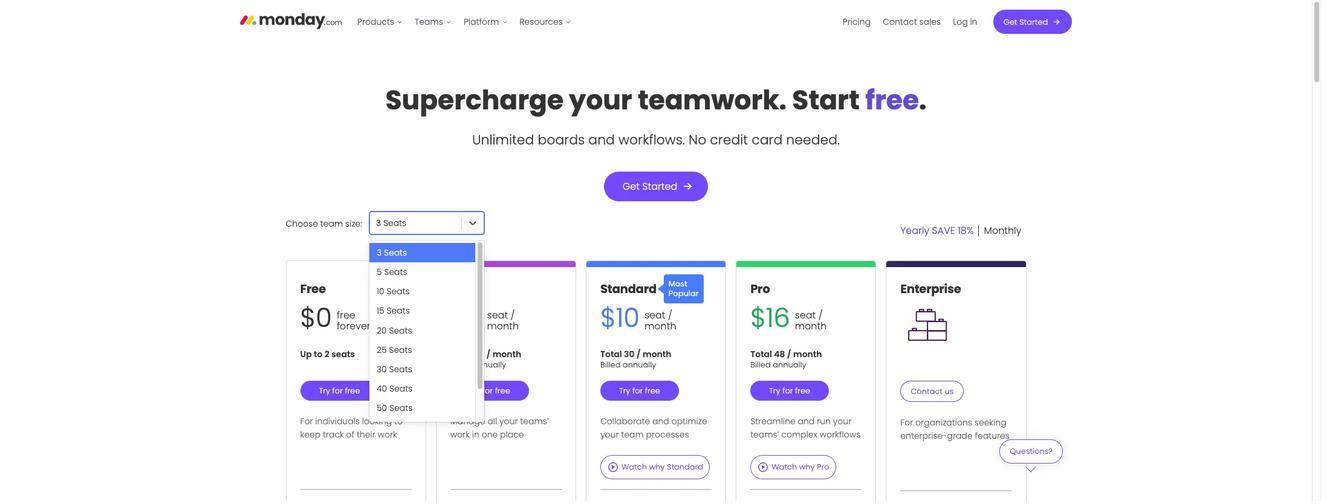 Task type: vqa. For each thing, say whether or not it's contained in the screenshot.
1st try from the right
yes



Task type: describe. For each thing, give the bounding box(es) containing it.
complex
[[781, 429, 818, 441]]

seats right 100
[[392, 421, 415, 434]]

0 horizontal spatial pro
[[751, 281, 770, 298]]

monday.com logo image
[[240, 8, 342, 33]]

yearly
[[901, 224, 930, 238]]

choose team size:
[[286, 218, 362, 230]]

annually for $16
[[773, 359, 806, 371]]

month for total 24 / month
[[493, 349, 521, 361]]

100
[[377, 421, 390, 434]]

1 vertical spatial 3
[[377, 247, 382, 259]]

10
[[377, 286, 384, 298]]

workflows.
[[619, 131, 685, 149]]

watch for $16
[[772, 461, 797, 473]]

month for $10
[[645, 320, 676, 333]]

0 horizontal spatial standard
[[600, 281, 657, 298]]

billed for $8
[[450, 359, 471, 371]]

questions?
[[1010, 445, 1052, 457]]

1 vertical spatial 30
[[377, 363, 387, 375]]

features
[[975, 430, 1010, 442]]

seats right size:
[[383, 217, 407, 229]]

10 seats
[[377, 286, 410, 298]]

teams
[[415, 16, 443, 28]]

your inside collaborate and optimize your team processes
[[600, 429, 619, 441]]

$8
[[450, 300, 482, 336]]

contact us button
[[901, 381, 964, 402]]

try for free button for $16
[[751, 381, 829, 401]]

organizations
[[916, 417, 972, 429]]

platform
[[464, 16, 499, 28]]

/ for $10
[[668, 308, 672, 322]]

1 vertical spatial standard
[[667, 461, 703, 473]]

most
[[669, 278, 687, 290]]

total 24 / month billed annually
[[450, 349, 521, 371]]

$0
[[300, 300, 332, 336]]

work inside manage all your teams' work in one place
[[450, 429, 470, 441]]

choose
[[286, 218, 318, 230]]

seats right the 40
[[389, 383, 413, 395]]

try for free for $10
[[619, 385, 660, 397]]

seats right 15
[[387, 305, 410, 317]]

streamline
[[751, 416, 796, 428]]

place
[[500, 429, 524, 441]]

card
[[752, 131, 783, 149]]

.
[[919, 82, 927, 119]]

month for $8
[[487, 320, 519, 333]]

one
[[482, 429, 498, 441]]

why for $16
[[799, 461, 815, 473]]

$0 region
[[286, 268, 426, 489]]

pricing link
[[837, 12, 877, 31]]

why for $10
[[649, 461, 665, 473]]

5
[[377, 266, 382, 278]]

run
[[817, 416, 831, 428]]

most popular
[[669, 278, 699, 300]]

0 horizontal spatial and
[[589, 131, 615, 149]]

team inside collaborate and optimize your team processes
[[621, 429, 644, 441]]

collaborate
[[600, 416, 650, 428]]

supercharge your teamwork. start free .
[[386, 82, 927, 119]]

40
[[377, 383, 387, 395]]

free inside $0 free forever
[[337, 308, 355, 322]]

seats right 5
[[384, 266, 407, 278]]

0 horizontal spatial to
[[314, 349, 323, 361]]

try for $16
[[769, 385, 780, 397]]

seats up 40 seats
[[389, 363, 412, 375]]

for organizations seeking enterprise-grade features
[[901, 417, 1010, 442]]

track
[[323, 429, 344, 441]]

18%
[[958, 224, 974, 238]]

manage
[[450, 416, 485, 428]]

products link
[[352, 12, 409, 31]]

contact for contact sales
[[883, 16, 918, 28]]

enterprise
[[901, 281, 961, 298]]

seats right 25
[[389, 344, 412, 356]]

try for free button for $8
[[450, 381, 529, 401]]

keep
[[300, 429, 321, 441]]

and for $10
[[653, 416, 669, 428]]

pricing
[[843, 16, 871, 28]]

$10 region
[[587, 268, 726, 489]]

seats
[[331, 349, 355, 361]]

teams' inside manage all your teams' work in one place
[[520, 416, 549, 428]]

forever
[[337, 320, 370, 333]]

questions? button
[[999, 440, 1063, 473]]

main element
[[352, 0, 1072, 44]]

seat for $10
[[645, 308, 666, 322]]

to inside for individuals looking to keep track of their work
[[394, 416, 403, 428]]

up to 2 seats
[[300, 349, 355, 361]]

enterprise-
[[901, 430, 947, 442]]

up
[[300, 349, 312, 361]]

watch for $10
[[622, 461, 647, 473]]

get started for left get started button
[[623, 180, 677, 194]]

try for free for $8
[[469, 385, 510, 397]]

48
[[774, 349, 785, 361]]

credit
[[710, 131, 748, 149]]

list containing products
[[352, 0, 578, 44]]

teamwork.
[[638, 82, 787, 119]]

0 horizontal spatial team
[[320, 218, 343, 230]]

40 seats
[[377, 383, 413, 395]]

try for free button for $0
[[300, 381, 379, 401]]

15
[[377, 305, 384, 317]]

contact sales
[[883, 16, 941, 28]]

for for $16
[[783, 385, 793, 397]]

month for total 30 / month
[[643, 349, 672, 361]]

basic
[[450, 281, 483, 298]]

looking
[[362, 416, 392, 428]]

5 seats
[[377, 266, 407, 278]]

$8 region
[[436, 268, 576, 489]]

free for $16
[[795, 385, 810, 397]]

us
[[945, 386, 954, 398]]

optimize
[[672, 416, 707, 428]]

free
[[300, 281, 326, 298]]

0 horizontal spatial get started button
[[604, 172, 708, 201]]

0 vertical spatial 3
[[376, 217, 381, 229]]

enterprise region
[[887, 268, 1026, 491]]

try for $8
[[469, 385, 480, 397]]

yearly save 18%
[[901, 224, 974, 238]]

size:
[[345, 218, 362, 230]]

$0 free forever
[[300, 300, 370, 336]]

50
[[377, 402, 387, 414]]

of
[[346, 429, 354, 441]]

$16 region
[[737, 268, 876, 489]]

/ for total 30 / month
[[637, 349, 641, 361]]

30 inside total 30 / month billed annually
[[624, 349, 635, 361]]

contact us
[[911, 386, 954, 398]]

annually for $8
[[473, 359, 506, 371]]

try for free for $16
[[769, 385, 810, 397]]

for for enterprise
[[901, 417, 913, 429]]

/ for total 48 / month
[[787, 349, 791, 361]]



Task type: locate. For each thing, give the bounding box(es) containing it.
free inside $8 region
[[495, 385, 510, 397]]

for up "enterprise-"
[[901, 417, 913, 429]]

0 horizontal spatial seat
[[487, 308, 508, 322]]

your down collaborate
[[600, 429, 619, 441]]

free inside $10 region
[[645, 385, 660, 397]]

1 vertical spatial pro
[[817, 461, 829, 473]]

total for $16
[[751, 349, 772, 361]]

platform link
[[458, 12, 514, 31]]

annually inside total 48 / month billed annually
[[773, 359, 806, 371]]

seats right 10
[[387, 286, 410, 298]]

try
[[319, 385, 330, 397], [469, 385, 480, 397], [619, 385, 630, 397], [769, 385, 780, 397]]

1 billed from the left
[[450, 359, 471, 371]]

try up manage
[[469, 385, 480, 397]]

watch why pro
[[772, 461, 829, 473]]

free inside $16 'region'
[[795, 385, 810, 397]]

0 vertical spatial 30
[[624, 349, 635, 361]]

seat for $16
[[795, 308, 816, 322]]

total inside total 48 / month billed annually
[[751, 349, 772, 361]]

1 vertical spatial contact
[[911, 386, 943, 398]]

log
[[953, 16, 968, 28]]

0 horizontal spatial in
[[472, 429, 479, 441]]

try for free button inside $0 region
[[300, 381, 379, 401]]

work inside for individuals looking to keep track of their work
[[378, 429, 397, 441]]

video button icon image down collaborate
[[607, 462, 619, 474]]

2 horizontal spatial annually
[[773, 359, 806, 371]]

started for get started button within main element
[[1020, 16, 1048, 28]]

resources link
[[514, 12, 578, 31]]

why inside $10 region
[[649, 461, 665, 473]]

try for free up the all
[[469, 385, 510, 397]]

0 horizontal spatial watch
[[622, 461, 647, 473]]

2 try for free button from the left
[[450, 381, 529, 401]]

annually for $10
[[623, 359, 656, 371]]

try for free inside $16 'region'
[[769, 385, 810, 397]]

free for $10
[[645, 385, 660, 397]]

0 vertical spatial in
[[970, 16, 978, 28]]

24
[[474, 349, 484, 361]]

video button icon image for $16
[[757, 462, 769, 474]]

for for $10
[[633, 385, 643, 397]]

1 horizontal spatial work
[[450, 429, 470, 441]]

0 horizontal spatial started
[[642, 180, 677, 194]]

month inside $10 seat / month
[[645, 320, 676, 333]]

0 vertical spatial to
[[314, 349, 323, 361]]

1 vertical spatial to
[[394, 416, 403, 428]]

work down looking at the left of the page
[[378, 429, 397, 441]]

0 horizontal spatial for
[[300, 416, 313, 428]]

billed left the 48 at the right bottom
[[751, 359, 771, 371]]

billed down $10
[[600, 359, 621, 371]]

try for free down total 30 / month billed annually
[[619, 385, 660, 397]]

1 video button icon image from the left
[[607, 462, 619, 474]]

teams' down streamline
[[751, 429, 779, 441]]

/ right 24
[[486, 349, 491, 361]]

1 horizontal spatial watch
[[772, 461, 797, 473]]

and for $16
[[798, 416, 815, 428]]

30 down 25
[[377, 363, 387, 375]]

$10 seat / month
[[600, 300, 676, 336]]

your inside manage all your teams' work in one place
[[499, 416, 518, 428]]

video button icon image left watch why pro
[[757, 462, 769, 474]]

in left "one"
[[472, 429, 479, 441]]

annually down $16 seat / month at the right
[[773, 359, 806, 371]]

for inside for organizations seeking enterprise-grade features
[[901, 417, 913, 429]]

try inside $10 region
[[619, 385, 630, 397]]

teams'
[[520, 416, 549, 428], [751, 429, 779, 441]]

$8 seat / month
[[450, 300, 519, 336]]

try up collaborate
[[619, 385, 630, 397]]

15 seats
[[377, 305, 410, 317]]

1 horizontal spatial get started
[[1004, 16, 1048, 28]]

save
[[932, 224, 955, 238]]

1 vertical spatial 3 seats
[[377, 247, 407, 259]]

1 vertical spatial get
[[623, 180, 640, 194]]

seats right 50
[[389, 402, 413, 414]]

annually down $10 seat / month
[[623, 359, 656, 371]]

video button icon image for $10
[[607, 462, 619, 474]]

needed.
[[786, 131, 840, 149]]

seats up 5 seats
[[384, 247, 407, 259]]

try for free down total 48 / month billed annually
[[769, 385, 810, 397]]

25
[[377, 344, 387, 356]]

to left 2
[[314, 349, 323, 361]]

month inside $16 seat / month
[[795, 320, 827, 333]]

video button icon image
[[607, 462, 619, 474], [757, 462, 769, 474]]

1 work from the left
[[378, 429, 397, 441]]

/ right $8
[[511, 308, 515, 322]]

for inside for individuals looking to keep track of their work
[[300, 416, 313, 428]]

and up complex
[[798, 416, 815, 428]]

$16
[[751, 300, 790, 336]]

get
[[1004, 16, 1018, 28], [623, 180, 640, 194]]

boards
[[538, 131, 585, 149]]

video button icon image inside $10 region
[[607, 462, 619, 474]]

try inside $16 'region'
[[769, 385, 780, 397]]

workflows
[[820, 429, 861, 441]]

try for free button
[[300, 381, 379, 401], [450, 381, 529, 401], [600, 381, 679, 401], [751, 381, 829, 401]]

seat inside $10 seat / month
[[645, 308, 666, 322]]

/
[[511, 308, 515, 322], [668, 308, 672, 322], [819, 308, 823, 322], [486, 349, 491, 361], [637, 349, 641, 361], [787, 349, 791, 361]]

billed inside total 48 / month billed annually
[[751, 359, 771, 371]]

total left the 48 at the right bottom
[[751, 349, 772, 361]]

billed for $10
[[600, 359, 621, 371]]

3 seats right size:
[[376, 217, 407, 229]]

/ inside total 24 / month billed annually
[[486, 349, 491, 361]]

for inside $8 region
[[482, 385, 493, 397]]

/ down popular
[[668, 308, 672, 322]]

total inside total 30 / month billed annually
[[600, 349, 622, 361]]

individuals
[[315, 416, 360, 428]]

0 horizontal spatial list
[[352, 0, 578, 44]]

annually
[[473, 359, 506, 371], [623, 359, 656, 371], [773, 359, 806, 371]]

get for left get started button
[[623, 180, 640, 194]]

in inside manage all your teams' work in one place
[[472, 429, 479, 441]]

25 seats
[[377, 344, 412, 356]]

try for free for $0
[[319, 385, 360, 397]]

get started inside main element
[[1004, 16, 1048, 28]]

1 horizontal spatial why
[[799, 461, 815, 473]]

seat inside $8 seat / month
[[487, 308, 508, 322]]

3 seat from the left
[[795, 308, 816, 322]]

$16 seat / month
[[751, 300, 827, 336]]

to down 50 seats
[[394, 416, 403, 428]]

2 work from the left
[[450, 429, 470, 441]]

1 vertical spatial started
[[642, 180, 677, 194]]

try for free button inside $8 region
[[450, 381, 529, 401]]

4 try for free from the left
[[769, 385, 810, 397]]

try for free button for $10
[[600, 381, 679, 401]]

pro down workflows
[[817, 461, 829, 473]]

month up total 24 / month billed annually
[[487, 320, 519, 333]]

1 vertical spatial teams'
[[751, 429, 779, 441]]

month down popular
[[645, 320, 676, 333]]

4 try for free button from the left
[[751, 381, 829, 401]]

teams' up place
[[520, 416, 549, 428]]

month inside total 48 / month billed annually
[[793, 349, 822, 361]]

try for $0
[[319, 385, 330, 397]]

total 48 / month billed annually
[[751, 349, 822, 371]]

standard down "processes"
[[667, 461, 703, 473]]

1 watch from the left
[[622, 461, 647, 473]]

30 down $10 seat / month
[[624, 349, 635, 361]]

/ right the 48 at the right bottom
[[787, 349, 791, 361]]

0 vertical spatial get started button
[[994, 10, 1072, 34]]

/ inside $16 seat / month
[[819, 308, 823, 322]]

and inside streamline and run your teams' complex workflows
[[798, 416, 815, 428]]

get right 'log in' link
[[1004, 16, 1018, 28]]

1 vertical spatial team
[[621, 429, 644, 441]]

why down "processes"
[[649, 461, 665, 473]]

2
[[325, 349, 329, 361]]

1 seat from the left
[[487, 308, 508, 322]]

total down $10
[[600, 349, 622, 361]]

3 seats up 5 seats
[[377, 247, 407, 259]]

watch inside $16 'region'
[[772, 461, 797, 473]]

and inside collaborate and optimize your team processes
[[653, 416, 669, 428]]

30
[[624, 349, 635, 361], [377, 363, 387, 375]]

month up total 48 / month billed annually
[[795, 320, 827, 333]]

contact sales button
[[877, 12, 947, 31]]

1 horizontal spatial billed
[[600, 359, 621, 371]]

3 try for free button from the left
[[600, 381, 679, 401]]

try for free button down total 48 / month billed annually
[[751, 381, 829, 401]]

month inside total 30 / month billed annually
[[643, 349, 672, 361]]

try for free button inside $16 'region'
[[751, 381, 829, 401]]

your up workflows
[[833, 416, 852, 428]]

1 horizontal spatial team
[[621, 429, 644, 441]]

0 vertical spatial teams'
[[520, 416, 549, 428]]

try for free button down total 30 / month billed annually
[[600, 381, 679, 401]]

try for free inside $8 region
[[469, 385, 510, 397]]

try inside $8 region
[[469, 385, 480, 397]]

2 for from the left
[[482, 385, 493, 397]]

watch why pro button
[[751, 456, 836, 480], [751, 456, 836, 480]]

monthly
[[984, 224, 1022, 238]]

collaborate and optimize your team processes
[[600, 416, 707, 441]]

month inside $8 seat / month
[[487, 320, 519, 333]]

why down complex
[[799, 461, 815, 473]]

1 horizontal spatial get started button
[[994, 10, 1072, 34]]

3 billed from the left
[[751, 359, 771, 371]]

/ inside total 48 / month billed annually
[[787, 349, 791, 361]]

watch why standard button
[[600, 456, 710, 480], [600, 456, 710, 480]]

get started for get started button within main element
[[1004, 16, 1048, 28]]

work
[[378, 429, 397, 441], [450, 429, 470, 441]]

1 vertical spatial get started
[[623, 180, 677, 194]]

0 horizontal spatial get
[[623, 180, 640, 194]]

100 seats
[[377, 421, 415, 434]]

3 up 5
[[377, 247, 382, 259]]

list
[[352, 0, 578, 44], [837, 0, 984, 44]]

supercharge
[[386, 82, 564, 119]]

2 horizontal spatial total
[[751, 349, 772, 361]]

1 horizontal spatial teams'
[[751, 429, 779, 441]]

total inside total 24 / month billed annually
[[450, 349, 472, 361]]

for inside $16 'region'
[[783, 385, 793, 397]]

all
[[488, 416, 497, 428]]

for up individuals
[[332, 385, 343, 397]]

unlimited
[[472, 131, 534, 149]]

seeking
[[975, 417, 1007, 429]]

month inside total 24 / month billed annually
[[493, 349, 521, 361]]

20
[[377, 324, 387, 337]]

seats
[[383, 217, 407, 229], [384, 247, 407, 259], [384, 266, 407, 278], [387, 286, 410, 298], [387, 305, 410, 317], [389, 324, 412, 337], [389, 344, 412, 356], [389, 363, 412, 375], [389, 383, 413, 395], [389, 402, 413, 414], [392, 421, 415, 434]]

processes
[[646, 429, 689, 441]]

seat
[[487, 308, 508, 322], [645, 308, 666, 322], [795, 308, 816, 322]]

1 why from the left
[[649, 461, 665, 473]]

contact us - enterprise image
[[905, 304, 950, 346]]

seat inside $16 seat / month
[[795, 308, 816, 322]]

3 try from the left
[[619, 385, 630, 397]]

month for $16
[[795, 320, 827, 333]]

1 try for free from the left
[[319, 385, 360, 397]]

standard up $10
[[600, 281, 657, 298]]

for inside $0 region
[[332, 385, 343, 397]]

2 horizontal spatial seat
[[795, 308, 816, 322]]

total left 24
[[450, 349, 472, 361]]

0 horizontal spatial video button icon image
[[607, 462, 619, 474]]

3 for from the left
[[633, 385, 643, 397]]

try for free inside $0 region
[[319, 385, 360, 397]]

annually down $8 seat / month
[[473, 359, 506, 371]]

0 vertical spatial contact
[[883, 16, 918, 28]]

2 list from the left
[[837, 0, 984, 44]]

seat right $10
[[645, 308, 666, 322]]

1 vertical spatial in
[[472, 429, 479, 441]]

get started button inside main element
[[994, 10, 1072, 34]]

seat right $8
[[487, 308, 508, 322]]

sales
[[920, 16, 941, 28]]

why inside $16 'region'
[[799, 461, 815, 473]]

0 vertical spatial get started
[[1004, 16, 1048, 28]]

teams link
[[409, 12, 458, 31]]

pro
[[751, 281, 770, 298], [817, 461, 829, 473]]

1 horizontal spatial 30
[[624, 349, 635, 361]]

annually inside total 24 / month billed annually
[[473, 359, 506, 371]]

2 horizontal spatial billed
[[751, 359, 771, 371]]

0 horizontal spatial total
[[450, 349, 472, 361]]

for for $0
[[332, 385, 343, 397]]

team down collaborate
[[621, 429, 644, 441]]

in right log
[[970, 16, 978, 28]]

4 for from the left
[[783, 385, 793, 397]]

seat right $16
[[795, 308, 816, 322]]

work down manage
[[450, 429, 470, 441]]

1 horizontal spatial seat
[[645, 308, 666, 322]]

for for free
[[300, 416, 313, 428]]

month right 24
[[493, 349, 521, 361]]

annually inside total 30 / month billed annually
[[623, 359, 656, 371]]

for up the "keep"
[[300, 416, 313, 428]]

try for free button up the all
[[450, 381, 529, 401]]

watch down complex
[[772, 461, 797, 473]]

0 horizontal spatial teams'
[[520, 416, 549, 428]]

get down workflows.
[[623, 180, 640, 194]]

for down total 30 / month billed annually
[[633, 385, 643, 397]]

3 right size:
[[376, 217, 381, 229]]

contact for contact us
[[911, 386, 943, 398]]

1 horizontal spatial to
[[394, 416, 403, 428]]

total for $10
[[600, 349, 622, 361]]

0 horizontal spatial why
[[649, 461, 665, 473]]

for for $8
[[482, 385, 493, 397]]

for individuals looking to keep track of their work
[[300, 416, 403, 441]]

1 horizontal spatial total
[[600, 349, 622, 361]]

log in
[[953, 16, 978, 28]]

started for left get started button
[[642, 180, 677, 194]]

0 horizontal spatial 30
[[377, 363, 387, 375]]

get for get started button within main element
[[1004, 16, 1018, 28]]

video button icon image inside $16 'region'
[[757, 462, 769, 474]]

0 vertical spatial 3 seats
[[376, 217, 407, 229]]

started inside main element
[[1020, 16, 1048, 28]]

0 vertical spatial get
[[1004, 16, 1018, 28]]

1 try from the left
[[319, 385, 330, 397]]

20 seats
[[377, 324, 412, 337]]

for up the all
[[482, 385, 493, 397]]

billed inside total 24 / month billed annually
[[450, 359, 471, 371]]

contact inside contact us button
[[911, 386, 943, 398]]

/ down $10 seat / month
[[637, 349, 641, 361]]

total
[[450, 349, 472, 361], [600, 349, 622, 361], [751, 349, 772, 361]]

for down total 48 / month billed annually
[[783, 385, 793, 397]]

1 horizontal spatial started
[[1020, 16, 1048, 28]]

billed left 24
[[450, 359, 471, 371]]

/ inside total 30 / month billed annually
[[637, 349, 641, 361]]

2 try for free from the left
[[469, 385, 510, 397]]

0 horizontal spatial work
[[378, 429, 397, 441]]

teams' inside streamline and run your teams' complex workflows
[[751, 429, 779, 441]]

1 for from the left
[[332, 385, 343, 397]]

2 try from the left
[[469, 385, 480, 397]]

$10
[[600, 300, 640, 336]]

their
[[357, 429, 375, 441]]

free for $0
[[345, 385, 360, 397]]

month for total 48 / month
[[793, 349, 822, 361]]

1 horizontal spatial get
[[1004, 16, 1018, 28]]

month down $10 seat / month
[[643, 349, 672, 361]]

watch
[[622, 461, 647, 473], [772, 461, 797, 473]]

try inside $0 region
[[319, 385, 330, 397]]

billed inside total 30 / month billed annually
[[600, 359, 621, 371]]

contact inside contact sales button
[[883, 16, 918, 28]]

0 vertical spatial started
[[1020, 16, 1048, 28]]

free for $8
[[495, 385, 510, 397]]

watch inside $10 region
[[622, 461, 647, 473]]

contact left sales
[[883, 16, 918, 28]]

1 horizontal spatial video button icon image
[[757, 462, 769, 474]]

1 horizontal spatial for
[[901, 417, 913, 429]]

month right the 48 at the right bottom
[[793, 349, 822, 361]]

watch why standard
[[622, 461, 703, 473]]

team left size:
[[320, 218, 343, 230]]

contact left "us"
[[911, 386, 943, 398]]

4 try from the left
[[769, 385, 780, 397]]

billing period option group
[[896, 224, 1026, 238]]

2 watch from the left
[[772, 461, 797, 473]]

log in link
[[947, 12, 984, 31]]

0 horizontal spatial billed
[[450, 359, 471, 371]]

and right boards
[[589, 131, 615, 149]]

2 horizontal spatial and
[[798, 416, 815, 428]]

Yearly SAVE 18% radio
[[896, 224, 979, 238]]

0 vertical spatial standard
[[600, 281, 657, 298]]

seats right 20
[[389, 324, 412, 337]]

try for free inside $10 region
[[619, 385, 660, 397]]

list containing pricing
[[837, 0, 984, 44]]

/ right $16
[[819, 308, 823, 322]]

try for free
[[319, 385, 360, 397], [469, 385, 510, 397], [619, 385, 660, 397], [769, 385, 810, 397]]

and up "processes"
[[653, 416, 669, 428]]

in
[[970, 16, 978, 28], [472, 429, 479, 441]]

50 seats
[[377, 402, 413, 414]]

/ inside $8 seat / month
[[511, 308, 515, 322]]

try for free up individuals
[[319, 385, 360, 397]]

try for free button up individuals
[[300, 381, 379, 401]]

1 horizontal spatial annually
[[623, 359, 656, 371]]

manage all your teams' work in one place
[[450, 416, 549, 441]]

30 seats
[[377, 363, 412, 375]]

total 30 / month billed annually
[[600, 349, 672, 371]]

resources
[[520, 16, 563, 28]]

/ inside $10 seat / month
[[668, 308, 672, 322]]

3 annually from the left
[[773, 359, 806, 371]]

1 list from the left
[[352, 0, 578, 44]]

Monthly radio
[[979, 224, 1026, 238]]

2 seat from the left
[[645, 308, 666, 322]]

2 why from the left
[[799, 461, 815, 473]]

2 video button icon image from the left
[[757, 462, 769, 474]]

0 horizontal spatial get started
[[623, 180, 677, 194]]

try up streamline
[[769, 385, 780, 397]]

1 try for free button from the left
[[300, 381, 379, 401]]

your up place
[[499, 416, 518, 428]]

for inside $10 region
[[633, 385, 643, 397]]

1 horizontal spatial and
[[653, 416, 669, 428]]

try up individuals
[[319, 385, 330, 397]]

1 annually from the left
[[473, 359, 506, 371]]

1 vertical spatial get started button
[[604, 172, 708, 201]]

1 total from the left
[[450, 349, 472, 361]]

total for $8
[[450, 349, 472, 361]]

0 horizontal spatial annually
[[473, 359, 506, 371]]

try for $10
[[619, 385, 630, 397]]

your up boards
[[569, 82, 632, 119]]

3
[[376, 217, 381, 229], [377, 247, 382, 259]]

/ for total 24 / month
[[486, 349, 491, 361]]

/ for $8
[[511, 308, 515, 322]]

products
[[358, 16, 395, 28]]

billed for $16
[[751, 359, 771, 371]]

streamline and run your teams' complex workflows
[[751, 416, 861, 441]]

2 billed from the left
[[600, 359, 621, 371]]

3 total from the left
[[751, 349, 772, 361]]

1 horizontal spatial pro
[[817, 461, 829, 473]]

1 horizontal spatial in
[[970, 16, 978, 28]]

0 vertical spatial pro
[[751, 281, 770, 298]]

seat for $8
[[487, 308, 508, 322]]

/ for $16
[[819, 308, 823, 322]]

1 horizontal spatial standard
[[667, 461, 703, 473]]

pro up $16
[[751, 281, 770, 298]]

billed
[[450, 359, 471, 371], [600, 359, 621, 371], [751, 359, 771, 371]]

started
[[1020, 16, 1048, 28], [642, 180, 677, 194]]

why
[[649, 461, 665, 473], [799, 461, 815, 473]]

your inside streamline and run your teams' complex workflows
[[833, 416, 852, 428]]

get inside main element
[[1004, 16, 1018, 28]]

2 total from the left
[[600, 349, 622, 361]]

3 try for free from the left
[[619, 385, 660, 397]]

watch down collaborate and optimize your team processes
[[622, 461, 647, 473]]

for
[[300, 416, 313, 428], [901, 417, 913, 429]]

2 annually from the left
[[623, 359, 656, 371]]

month
[[487, 320, 519, 333], [645, 320, 676, 333], [795, 320, 827, 333], [493, 349, 521, 361], [643, 349, 672, 361], [793, 349, 822, 361]]

0 vertical spatial team
[[320, 218, 343, 230]]

1 horizontal spatial list
[[837, 0, 984, 44]]



